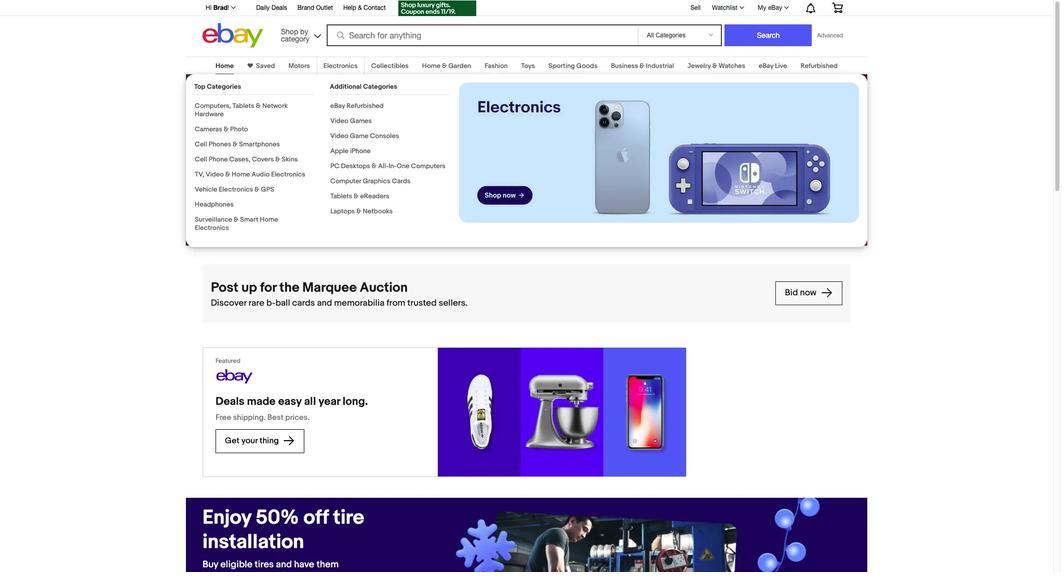 Task type: locate. For each thing, give the bounding box(es) containing it.
in-
[[389, 162, 397, 170]]

0 horizontal spatial refurbished
[[347, 102, 384, 110]]

categories down collectibles link
[[363, 83, 398, 91]]

toys
[[522, 62, 535, 70]]

ride
[[299, 82, 335, 107]]

ebay inside additional categories "element"
[[331, 102, 345, 110]]

0 horizontal spatial tablets
[[233, 102, 255, 110]]

for down eligible
[[242, 571, 253, 573]]

motors link
[[289, 62, 310, 70]]

b-
[[267, 298, 276, 309]]

your right get
[[242, 437, 258, 447]]

business
[[612, 62, 639, 70]]

surveillance
[[195, 216, 232, 224]]

sporting goods
[[549, 62, 598, 70]]

all
[[304, 396, 316, 409]]

0 vertical spatial now
[[235, 177, 252, 188]]

& left smart
[[234, 216, 239, 224]]

& right phones
[[233, 140, 238, 149]]

home right smart
[[260, 216, 278, 224]]

tablets up photo on the left of page
[[233, 102, 255, 110]]

1 cell from the top
[[195, 140, 207, 149]]

iphone
[[350, 147, 371, 155]]

ebay inside account navigation
[[769, 4, 783, 11]]

0 horizontal spatial and
[[276, 560, 292, 571]]

0 vertical spatial discover
[[203, 135, 241, 147]]

your for ride
[[255, 82, 295, 107]]

!
[[228, 4, 229, 11]]

hi
[[206, 4, 212, 11]]

electronics link
[[324, 62, 358, 70]]

0 horizontal spatial categories
[[207, 83, 241, 91]]

shop for shop by category
[[281, 27, 298, 36]]

ebay left live
[[759, 62, 774, 70]]

for up the b-
[[260, 280, 277, 296]]

tv, video & home audio electronics
[[195, 170, 306, 179]]

electronics down headphones link
[[195, 224, 229, 232]]

1 vertical spatial cell
[[195, 155, 207, 164]]

deals up free
[[216, 396, 245, 409]]

1 vertical spatial discover
[[211, 298, 247, 309]]

help & contact
[[344, 4, 386, 11]]

post up for the marquee auction link
[[211, 280, 768, 297]]

& up vehicle electronics & gps link
[[226, 170, 230, 179]]

get your thing
[[225, 437, 281, 447]]

and down marquee
[[317, 298, 332, 309]]

ebay live
[[759, 62, 788, 70]]

discover down post
[[211, 298, 247, 309]]

keep your ride running smoothly discover engines, cylinder heads, and engine mounts.
[[203, 82, 365, 158]]

0 vertical spatial deals
[[272, 4, 287, 11]]

1 vertical spatial ebay
[[759, 62, 774, 70]]

& right help on the top of the page
[[358, 4, 362, 11]]

eligible
[[221, 560, 253, 571]]

toys link
[[522, 62, 535, 70]]

1 vertical spatial for
[[242, 571, 253, 573]]

now for bid
[[801, 288, 817, 299]]

advanced
[[818, 32, 844, 38]]

advanced link
[[813, 25, 849, 46]]

covers
[[252, 155, 274, 164]]

ebay for live
[[759, 62, 774, 70]]

0 horizontal spatial deals
[[216, 396, 245, 409]]

1 horizontal spatial refurbished
[[801, 62, 838, 70]]

ebay up the video games link
[[331, 102, 345, 110]]

sporting goods link
[[549, 62, 598, 70]]

now for shop
[[235, 177, 252, 188]]

1 horizontal spatial for
[[260, 280, 277, 296]]

watchlist
[[713, 4, 738, 11]]

& left skins
[[276, 155, 280, 164]]

0 horizontal spatial now
[[235, 177, 252, 188]]

1 horizontal spatial and
[[317, 298, 332, 309]]

&
[[358, 4, 362, 11], [442, 62, 447, 70], [640, 62, 645, 70], [713, 62, 718, 70], [256, 102, 261, 110], [224, 125, 229, 134], [233, 140, 238, 149], [276, 155, 280, 164], [372, 162, 377, 170], [226, 170, 230, 179], [255, 186, 260, 194], [354, 192, 359, 201], [357, 207, 362, 216], [234, 216, 239, 224]]

video right tv,
[[206, 170, 224, 179]]

deals right daily on the top
[[272, 4, 287, 11]]

main content
[[0, 50, 1054, 573]]

1 categories from the left
[[207, 83, 241, 91]]

shop
[[281, 27, 298, 36], [212, 177, 233, 188]]

0 vertical spatial your
[[255, 82, 295, 107]]

1 horizontal spatial categories
[[363, 83, 398, 91]]

brand outlet link
[[298, 3, 333, 14]]

tablets up laptops
[[331, 192, 353, 201]]

shop left by
[[281, 27, 298, 36]]

cell phone cases, covers & skins
[[195, 155, 298, 164]]

2 vertical spatial ebay
[[331, 102, 345, 110]]

1 vertical spatial shop
[[212, 177, 233, 188]]

your inside the keep your ride running smoothly discover engines, cylinder heads, and engine mounts.
[[255, 82, 295, 107]]

& left all-
[[372, 162, 377, 170]]

ebay right the my
[[769, 4, 783, 11]]

1 vertical spatial deals
[[216, 396, 245, 409]]

refurbished up games
[[347, 102, 384, 110]]

video up apple
[[331, 132, 349, 140]]

free
[[216, 413, 232, 423]]

less
[[255, 571, 273, 573]]

deals
[[272, 4, 287, 11], [216, 396, 245, 409]]

shop by category
[[281, 27, 310, 43]]

1 horizontal spatial now
[[801, 288, 817, 299]]

and up this
[[276, 560, 292, 571]]

1 vertical spatial and
[[317, 298, 332, 309]]

home up top categories
[[216, 62, 234, 70]]

0 vertical spatial ebay
[[769, 4, 783, 11]]

video up 'heads,'
[[331, 117, 349, 125]]

refurbished down advanced link
[[801, 62, 838, 70]]

categories inside "element"
[[363, 83, 398, 91]]

vehicle electronics & gps link
[[195, 186, 275, 194]]

video
[[331, 117, 349, 125], [331, 132, 349, 140], [206, 170, 224, 179]]

long.
[[343, 396, 368, 409]]

ebay refurbished link
[[331, 102, 384, 110]]

1 vertical spatial now
[[801, 288, 817, 299]]

1 horizontal spatial tablets
[[331, 192, 353, 201]]

video game consoles
[[331, 132, 399, 140]]

my
[[758, 4, 767, 11]]

desktops
[[341, 162, 371, 170]]

and inside the keep your ride running smoothly discover engines, cylinder heads, and engine mounts.
[[349, 135, 365, 147]]

2 cell from the top
[[195, 155, 207, 164]]

shop inside shop by category
[[281, 27, 298, 36]]

home left garden
[[422, 62, 441, 70]]

shop for shop now
[[212, 177, 233, 188]]

mounts.
[[234, 147, 269, 158]]

2 horizontal spatial and
[[349, 135, 365, 147]]

smart
[[240, 216, 259, 224]]

0 horizontal spatial shop
[[212, 177, 233, 188]]

cell for cell phone cases, covers & skins
[[195, 155, 207, 164]]

0 horizontal spatial for
[[242, 571, 253, 573]]

fashion link
[[485, 62, 508, 70]]

help
[[344, 4, 357, 11]]

tablets
[[233, 102, 255, 110], [331, 192, 353, 201]]

1 vertical spatial video
[[331, 132, 349, 140]]

cell up tv,
[[195, 155, 207, 164]]

0 vertical spatial shop
[[281, 27, 298, 36]]

tablets inside computers, tablets & network hardware
[[233, 102, 255, 110]]

installation
[[203, 531, 304, 555]]

cell phones & smartphones
[[195, 140, 280, 149]]

for
[[260, 280, 277, 296], [242, 571, 253, 573]]

top categories
[[194, 83, 241, 91]]

0 vertical spatial refurbished
[[801, 62, 838, 70]]

deals inside deals made easy all year long. free shipping. best prices.
[[216, 396, 245, 409]]

deals inside account navigation
[[272, 4, 287, 11]]

2 vertical spatial video
[[206, 170, 224, 179]]

& inside computers, tablets & network hardware
[[256, 102, 261, 110]]

2 categories from the left
[[363, 83, 398, 91]]

your
[[255, 82, 295, 107], [242, 437, 258, 447]]

1 horizontal spatial shop
[[281, 27, 298, 36]]

0 vertical spatial cell
[[195, 140, 207, 149]]

cell
[[195, 140, 207, 149], [195, 155, 207, 164]]

refurbished link
[[801, 62, 838, 70]]

industrial
[[647, 62, 675, 70]]

1 vertical spatial refurbished
[[347, 102, 384, 110]]

sell link
[[686, 4, 706, 11]]

daily deals link
[[256, 3, 287, 14]]

& up "laptops & netbooks" link
[[354, 192, 359, 201]]

tablets & ereaders
[[331, 192, 390, 201]]

computer graphics cards link
[[331, 177, 411, 186]]

1 vertical spatial tablets
[[331, 192, 353, 201]]

1 horizontal spatial deals
[[272, 4, 287, 11]]

cell down cameras
[[195, 140, 207, 149]]

cameras & photo
[[195, 125, 248, 134]]

electronics down skins
[[271, 170, 306, 179]]

apple iphone
[[331, 147, 371, 155]]

all-
[[378, 162, 389, 170]]

and up iphone
[[349, 135, 365, 147]]

ball
[[276, 298, 290, 309]]

outlet
[[316, 4, 333, 11]]

ebay live link
[[759, 62, 788, 70]]

2 vertical spatial and
[[276, 560, 292, 571]]

your down saved
[[255, 82, 295, 107]]

goods
[[577, 62, 598, 70]]

phone
[[209, 155, 228, 164]]

categories for refurbished
[[363, 83, 398, 91]]

ebay refurbished
[[331, 102, 384, 110]]

and inside enjoy 50% off tire installation buy eligible tires and have them installed for less this season.
[[276, 560, 292, 571]]

netbooks
[[363, 207, 393, 216]]

cases,
[[229, 155, 251, 164]]

& inside help & contact link
[[358, 4, 362, 11]]

& left 'network'
[[256, 102, 261, 110]]

computers, tablets & network hardware
[[195, 102, 288, 119]]

skins
[[282, 155, 298, 164]]

computer graphics cards
[[331, 177, 411, 186]]

electronics down tv, video & home audio electronics
[[219, 186, 253, 194]]

shop down phone
[[212, 177, 233, 188]]

and
[[349, 135, 365, 147], [317, 298, 332, 309], [276, 560, 292, 571]]

0 vertical spatial tablets
[[233, 102, 255, 110]]

top categories element
[[194, 83, 313, 239]]

0 vertical spatial video
[[331, 117, 349, 125]]

watchlist link
[[707, 2, 750, 14]]

for inside the post up for the marquee auction discover rare b-ball cards and memorabilia from trusted sellers.
[[260, 280, 277, 296]]

categories up computers,
[[207, 83, 241, 91]]

0 vertical spatial for
[[260, 280, 277, 296]]

1 vertical spatial your
[[242, 437, 258, 447]]

discover down cameras & photo
[[203, 135, 241, 147]]

now
[[235, 177, 252, 188], [801, 288, 817, 299]]

0 vertical spatial and
[[349, 135, 365, 147]]

computers,
[[195, 102, 231, 110]]

laptops & netbooks link
[[331, 207, 393, 216]]

None submit
[[725, 24, 813, 46]]

main content containing keep your ride running smoothly
[[0, 50, 1054, 573]]



Task type: describe. For each thing, give the bounding box(es) containing it.
additional
[[330, 83, 362, 91]]

help & contact link
[[344, 3, 386, 14]]

& down tablets & ereaders link
[[357, 207, 362, 216]]

post
[[211, 280, 239, 296]]

get the coupon image
[[399, 1, 477, 16]]

shop by category banner
[[200, 0, 851, 50]]

memorabilia
[[334, 298, 385, 309]]

my ebay
[[758, 4, 783, 11]]

collectibles
[[371, 62, 409, 70]]

saved
[[256, 62, 275, 70]]

from
[[387, 298, 406, 309]]

featured
[[216, 358, 241, 365]]

electronics inside surveillance & smart home electronics
[[195, 224, 229, 232]]

top
[[194, 83, 205, 91]]

video for video games
[[331, 117, 349, 125]]

jewelry & watches link
[[688, 62, 746, 70]]

tires
[[255, 560, 274, 571]]

motors
[[289, 62, 310, 70]]

trusted
[[408, 298, 437, 309]]

hardware
[[195, 110, 224, 119]]

headphones
[[195, 201, 234, 209]]

vehicle
[[195, 186, 218, 194]]

cell for cell phones & smartphones
[[195, 140, 207, 149]]

home inside surveillance & smart home electronics
[[260, 216, 278, 224]]

your shopping cart image
[[832, 3, 844, 13]]

rare
[[249, 298, 265, 309]]

best
[[268, 413, 284, 423]]

50%
[[256, 506, 299, 531]]

sell
[[691, 4, 701, 11]]

brad
[[213, 4, 228, 11]]

ereaders
[[360, 192, 390, 201]]

ebay for refurbished
[[331, 102, 345, 110]]

laptops
[[331, 207, 355, 216]]

off
[[304, 506, 329, 531]]

keep
[[203, 82, 250, 107]]

for inside enjoy 50% off tire installation buy eligible tires and have them installed for less this season.
[[242, 571, 253, 573]]

business & industrial link
[[612, 62, 675, 70]]

marquee
[[303, 280, 357, 296]]

hi brad !
[[206, 4, 229, 11]]

season.
[[292, 571, 326, 573]]

& left photo on the left of page
[[224, 125, 229, 134]]

discover inside the keep your ride running smoothly discover engines, cylinder heads, and engine mounts.
[[203, 135, 241, 147]]

refurbished inside additional categories "element"
[[347, 102, 384, 110]]

your for thing
[[242, 437, 258, 447]]

video inside top categories element
[[206, 170, 224, 179]]

jewelry & watches
[[688, 62, 746, 70]]

additional categories element
[[330, 83, 449, 239]]

cylinder
[[282, 135, 316, 147]]

my ebay link
[[753, 2, 794, 14]]

jewelry
[[688, 62, 712, 70]]

Search for anything text field
[[329, 25, 636, 45]]

game
[[350, 132, 369, 140]]

watches
[[719, 62, 746, 70]]

brand
[[298, 4, 315, 11]]

categories for tablets
[[207, 83, 241, 91]]

and inside the post up for the marquee auction discover rare b-ball cards and memorabilia from trusted sellers.
[[317, 298, 332, 309]]

this
[[275, 571, 290, 573]]

& left gps
[[255, 186, 260, 194]]

contact
[[364, 4, 386, 11]]

live
[[776, 62, 788, 70]]

cameras & photo link
[[195, 125, 248, 134]]

auction
[[360, 280, 408, 296]]

shipping.
[[233, 413, 266, 423]]

headphones link
[[195, 201, 234, 209]]

pc desktops & all-in-one computers link
[[331, 162, 446, 170]]

electronics - shop now image
[[460, 83, 860, 223]]

none submit inside shop by category "banner"
[[725, 24, 813, 46]]

& left garden
[[442, 62, 447, 70]]

tire
[[333, 506, 365, 531]]

have
[[294, 560, 315, 571]]

daily
[[256, 4, 270, 11]]

bid now link
[[776, 282, 843, 306]]

network
[[262, 102, 288, 110]]

the
[[280, 280, 300, 296]]

collectibles link
[[371, 62, 409, 70]]

& right the business
[[640, 62, 645, 70]]

account navigation
[[200, 0, 851, 18]]

bid
[[786, 288, 799, 299]]

bid now
[[786, 288, 819, 299]]

& inside surveillance & smart home electronics
[[234, 216, 239, 224]]

garden
[[449, 62, 472, 70]]

installed
[[203, 571, 240, 573]]

business & industrial
[[612, 62, 675, 70]]

apple
[[331, 147, 349, 155]]

additional categories
[[330, 83, 398, 91]]

surveillance & smart home electronics
[[195, 216, 278, 232]]

discover inside the post up for the marquee auction discover rare b-ball cards and memorabilia from trusted sellers.
[[211, 298, 247, 309]]

sellers.
[[439, 298, 468, 309]]

one
[[397, 162, 410, 170]]

surveillance & smart home electronics link
[[195, 216, 278, 232]]

computers
[[411, 162, 446, 170]]

enjoy 50% off tire installation link
[[203, 506, 375, 555]]

electronics up additional
[[324, 62, 358, 70]]

fashion
[[485, 62, 508, 70]]

tablets inside additional categories "element"
[[331, 192, 353, 201]]

tv,
[[195, 170, 204, 179]]

pc
[[331, 162, 340, 170]]

saved link
[[253, 62, 275, 70]]

running
[[203, 106, 272, 131]]

cell phones & smartphones link
[[195, 140, 280, 149]]

& right jewelry
[[713, 62, 718, 70]]

thing
[[260, 437, 279, 447]]

pc desktops & all-in-one computers
[[331, 162, 446, 170]]

video games
[[331, 117, 372, 125]]

cards
[[292, 298, 315, 309]]

shop now
[[212, 177, 254, 188]]

video game consoles link
[[331, 132, 399, 140]]

graphics
[[363, 177, 391, 186]]

vehicle electronics & gps
[[195, 186, 275, 194]]

video for video game consoles
[[331, 132, 349, 140]]

home down cases,
[[232, 170, 250, 179]]

category
[[281, 35, 310, 43]]



Task type: vqa. For each thing, say whether or not it's contained in the screenshot.
Advertisement region associated with (
no



